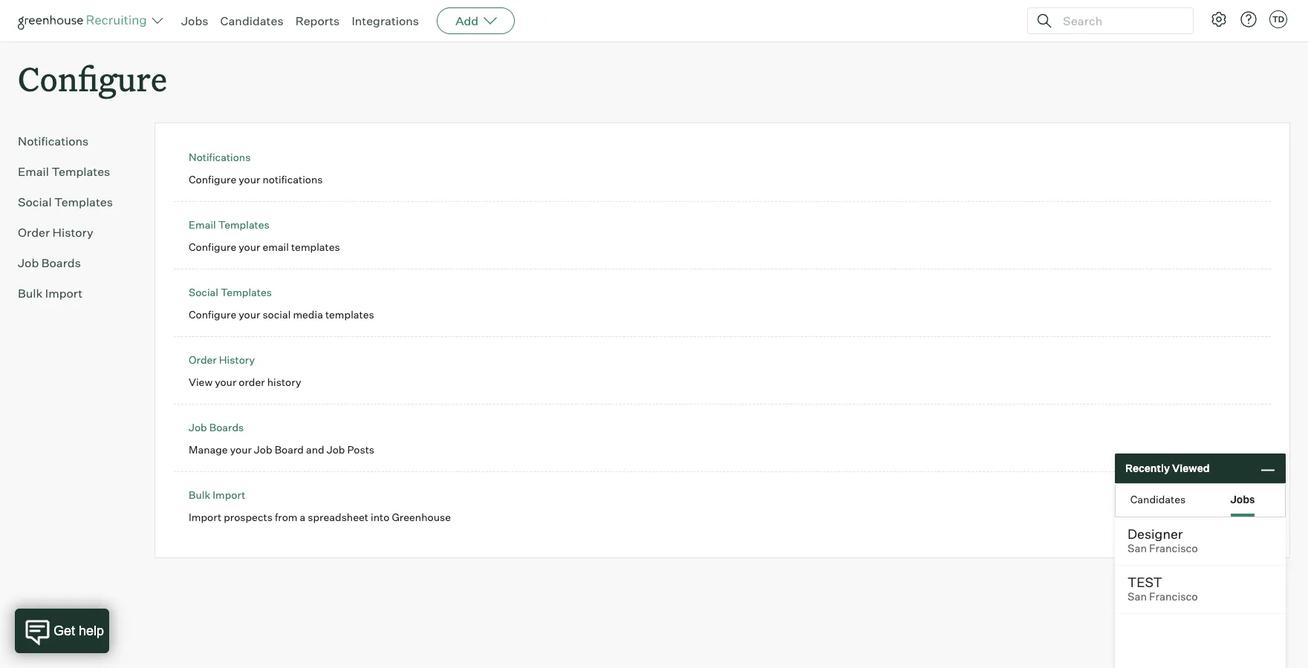 Task type: vqa. For each thing, say whether or not it's contained in the screenshot.
Configure your notifications
yes



Task type: locate. For each thing, give the bounding box(es) containing it.
boards
[[41, 256, 81, 271], [209, 421, 244, 434]]

candidates down recently viewed
[[1131, 493, 1186, 506]]

0 vertical spatial order
[[18, 225, 50, 240]]

san up 'test'
[[1128, 542, 1147, 556]]

notifications link
[[18, 132, 131, 150], [189, 151, 251, 164]]

manage your job board and job posts
[[189, 443, 375, 456]]

0 horizontal spatial notifications
[[18, 134, 89, 149]]

add
[[456, 13, 479, 28]]

francisco inside the test san francisco
[[1150, 591, 1198, 604]]

your
[[239, 173, 260, 186], [239, 241, 260, 253], [239, 308, 260, 321], [215, 376, 236, 388], [230, 443, 252, 456]]

configure for notifications
[[189, 173, 236, 186]]

0 horizontal spatial email
[[18, 164, 49, 179]]

0 vertical spatial social templates
[[18, 195, 113, 210]]

0 vertical spatial bulk
[[18, 286, 43, 301]]

0 horizontal spatial order history
[[18, 225, 93, 240]]

francisco
[[1150, 542, 1198, 556], [1150, 591, 1198, 604]]

configure your social media templates
[[189, 308, 374, 321]]

order
[[239, 376, 265, 388]]

import
[[45, 286, 83, 301], [213, 489, 245, 502], [189, 511, 222, 524]]

1 vertical spatial order history
[[189, 354, 255, 366]]

francisco for test
[[1150, 591, 1198, 604]]

2 san from the top
[[1128, 591, 1147, 604]]

0 vertical spatial order history link
[[18, 224, 131, 242]]

0 vertical spatial history
[[52, 225, 93, 240]]

templates right media
[[325, 308, 374, 321]]

your left social
[[239, 308, 260, 321]]

0 vertical spatial boards
[[41, 256, 81, 271]]

job boards
[[18, 256, 81, 271], [189, 421, 244, 434]]

0 horizontal spatial notifications link
[[18, 132, 131, 150]]

1 vertical spatial bulk
[[189, 489, 210, 502]]

0 horizontal spatial jobs
[[181, 13, 208, 28]]

francisco for designer
[[1150, 542, 1198, 556]]

1 vertical spatial job boards link
[[189, 421, 244, 434]]

san inside the test san francisco
[[1128, 591, 1147, 604]]

1 horizontal spatial social templates link
[[189, 286, 272, 299]]

board
[[275, 443, 304, 456]]

1 vertical spatial order history link
[[189, 354, 255, 366]]

order history link
[[18, 224, 131, 242], [189, 354, 255, 366]]

your left notifications
[[239, 173, 260, 186]]

email templates
[[18, 164, 110, 179], [189, 219, 270, 231]]

email
[[18, 164, 49, 179], [189, 219, 216, 231]]

0 vertical spatial social
[[18, 195, 52, 210]]

1 horizontal spatial email templates link
[[189, 219, 270, 231]]

1 horizontal spatial history
[[219, 354, 255, 366]]

1 vertical spatial email templates link
[[189, 219, 270, 231]]

1 francisco from the top
[[1150, 542, 1198, 556]]

reports link
[[295, 13, 340, 28]]

1 vertical spatial templates
[[325, 308, 374, 321]]

0 horizontal spatial email templates link
[[18, 163, 131, 181]]

recently
[[1126, 462, 1170, 475]]

francisco down designer san francisco
[[1150, 591, 1198, 604]]

0 horizontal spatial social
[[18, 195, 52, 210]]

bulk inside bulk import link
[[18, 286, 43, 301]]

configure
[[18, 56, 167, 100], [189, 173, 236, 186], [189, 241, 236, 253], [189, 308, 236, 321]]

1 vertical spatial notifications
[[189, 151, 251, 164]]

configure for social templates
[[189, 308, 236, 321]]

1 vertical spatial francisco
[[1150, 591, 1198, 604]]

1 horizontal spatial email templates
[[189, 219, 270, 231]]

san for designer
[[1128, 542, 1147, 556]]

1 san from the top
[[1128, 542, 1147, 556]]

configure for email templates
[[189, 241, 236, 253]]

bulk import link
[[18, 285, 131, 303], [189, 489, 245, 502]]

0 vertical spatial email templates
[[18, 164, 110, 179]]

email templates link
[[18, 163, 131, 181], [189, 219, 270, 231]]

1 vertical spatial order
[[189, 354, 217, 366]]

1 horizontal spatial order
[[189, 354, 217, 366]]

bulk
[[18, 286, 43, 301], [189, 489, 210, 502]]

2 francisco from the top
[[1150, 591, 1198, 604]]

0 vertical spatial order history
[[18, 225, 93, 240]]

test san francisco
[[1128, 574, 1198, 604]]

1 vertical spatial bulk import
[[189, 489, 245, 502]]

san inside designer san francisco
[[1128, 542, 1147, 556]]

0 horizontal spatial bulk import
[[18, 286, 83, 301]]

francisco up the test san francisco
[[1150, 542, 1198, 556]]

bulk import
[[18, 286, 83, 301], [189, 489, 245, 502]]

0 horizontal spatial order
[[18, 225, 50, 240]]

templates
[[291, 241, 340, 253], [325, 308, 374, 321]]

0 vertical spatial email
[[18, 164, 49, 179]]

a
[[300, 511, 306, 524]]

san down designer san francisco
[[1128, 591, 1147, 604]]

1 vertical spatial bulk import link
[[189, 489, 245, 502]]

0 vertical spatial san
[[1128, 542, 1147, 556]]

recently viewed
[[1126, 462, 1210, 475]]

0 vertical spatial candidates
[[220, 13, 284, 28]]

0 horizontal spatial bulk import link
[[18, 285, 131, 303]]

1 vertical spatial email templates
[[189, 219, 270, 231]]

0 horizontal spatial social templates link
[[18, 193, 131, 211]]

job
[[18, 256, 39, 271], [189, 421, 207, 434], [254, 443, 272, 456], [327, 443, 345, 456]]

manage
[[189, 443, 228, 456]]

1 vertical spatial candidates
[[1131, 493, 1186, 506]]

0 vertical spatial job boards
[[18, 256, 81, 271]]

configure your email templates
[[189, 241, 340, 253]]

social templates
[[18, 195, 113, 210], [189, 286, 272, 299]]

1 vertical spatial email
[[189, 219, 216, 231]]

tab list
[[1116, 484, 1285, 517]]

tab list containing candidates
[[1116, 484, 1285, 517]]

import prospects from a spreadsheet into greenhouse
[[189, 511, 451, 524]]

templates right email
[[291, 241, 340, 253]]

your left email
[[239, 241, 260, 253]]

0 horizontal spatial job boards link
[[18, 254, 131, 272]]

notifications
[[18, 134, 89, 149], [189, 151, 251, 164]]

social
[[18, 195, 52, 210], [189, 286, 218, 299]]

1 vertical spatial social templates
[[189, 286, 272, 299]]

1 horizontal spatial job boards
[[189, 421, 244, 434]]

social templates link
[[18, 193, 131, 211], [189, 286, 272, 299]]

0 vertical spatial email templates link
[[18, 163, 131, 181]]

1 vertical spatial social
[[189, 286, 218, 299]]

1 horizontal spatial email
[[189, 219, 216, 231]]

job boards link
[[18, 254, 131, 272], [189, 421, 244, 434]]

0 vertical spatial jobs
[[181, 13, 208, 28]]

san
[[1128, 542, 1147, 556], [1128, 591, 1147, 604]]

san for test
[[1128, 591, 1147, 604]]

1 vertical spatial jobs
[[1231, 493, 1255, 506]]

1 horizontal spatial order history link
[[189, 354, 255, 366]]

candidates
[[220, 13, 284, 28], [1131, 493, 1186, 506]]

1 horizontal spatial notifications
[[189, 151, 251, 164]]

1 vertical spatial history
[[219, 354, 255, 366]]

0 vertical spatial notifications link
[[18, 132, 131, 150]]

jobs
[[181, 13, 208, 28], [1231, 493, 1255, 506]]

1 horizontal spatial notifications link
[[189, 151, 251, 164]]

0 horizontal spatial job boards
[[18, 256, 81, 271]]

configure image
[[1210, 10, 1228, 28]]

1 horizontal spatial boards
[[209, 421, 244, 434]]

1 horizontal spatial candidates
[[1131, 493, 1186, 506]]

1 horizontal spatial bulk import link
[[189, 489, 245, 502]]

candidates right jobs link
[[220, 13, 284, 28]]

0 horizontal spatial history
[[52, 225, 93, 240]]

1 vertical spatial boards
[[209, 421, 244, 434]]

your right manage
[[230, 443, 252, 456]]

0 vertical spatial francisco
[[1150, 542, 1198, 556]]

1 horizontal spatial jobs
[[1231, 493, 1255, 506]]

francisco inside designer san francisco
[[1150, 542, 1198, 556]]

candidates link
[[220, 13, 284, 28]]

1 vertical spatial import
[[213, 489, 245, 502]]

0 horizontal spatial bulk
[[18, 286, 43, 301]]

history
[[52, 225, 93, 240], [219, 354, 255, 366]]

td
[[1273, 14, 1285, 25]]

order
[[18, 225, 50, 240], [189, 354, 217, 366]]

order history
[[18, 225, 93, 240], [189, 354, 255, 366]]

your right 'view'
[[215, 376, 236, 388]]

templates
[[52, 164, 110, 179], [54, 195, 113, 210], [218, 219, 270, 231], [221, 286, 272, 299]]

1 horizontal spatial social
[[189, 286, 218, 299]]

0 horizontal spatial order history link
[[18, 224, 131, 242]]

0 vertical spatial job boards link
[[18, 254, 131, 272]]

email
[[263, 241, 289, 253]]

1 vertical spatial san
[[1128, 591, 1147, 604]]



Task type: describe. For each thing, give the bounding box(es) containing it.
from
[[275, 511, 298, 524]]

integrations
[[352, 13, 419, 28]]

social
[[263, 308, 291, 321]]

Search text field
[[1060, 10, 1180, 32]]

configure your notifications
[[189, 173, 323, 186]]

1 horizontal spatial job boards link
[[189, 421, 244, 434]]

your for job
[[230, 443, 252, 456]]

0 horizontal spatial social templates
[[18, 195, 113, 210]]

0 horizontal spatial candidates
[[220, 13, 284, 28]]

integrations link
[[352, 13, 419, 28]]

0 vertical spatial bulk import link
[[18, 285, 131, 303]]

viewed
[[1172, 462, 1210, 475]]

your for social
[[239, 308, 260, 321]]

greenhouse recruiting image
[[18, 12, 152, 30]]

0 vertical spatial import
[[45, 286, 83, 301]]

posts
[[347, 443, 375, 456]]

0 vertical spatial templates
[[291, 241, 340, 253]]

1 horizontal spatial bulk
[[189, 489, 210, 502]]

your for email
[[239, 241, 260, 253]]

2 vertical spatial import
[[189, 511, 222, 524]]

0 horizontal spatial email templates
[[18, 164, 110, 179]]

td button
[[1267, 7, 1291, 31]]

test
[[1128, 574, 1163, 591]]

media
[[293, 308, 323, 321]]

your for order
[[215, 376, 236, 388]]

1 horizontal spatial social templates
[[189, 286, 272, 299]]

1 horizontal spatial order history
[[189, 354, 255, 366]]

and
[[306, 443, 324, 456]]

1 horizontal spatial bulk import
[[189, 489, 245, 502]]

greenhouse
[[392, 511, 451, 524]]

order inside "order history" link
[[18, 225, 50, 240]]

0 horizontal spatial boards
[[41, 256, 81, 271]]

spreadsheet
[[308, 511, 369, 524]]

designer
[[1128, 526, 1183, 542]]

view your order history
[[189, 376, 301, 388]]

1 vertical spatial social templates link
[[189, 286, 272, 299]]

view
[[189, 376, 213, 388]]

notifications
[[263, 173, 323, 186]]

reports
[[295, 13, 340, 28]]

1 vertical spatial job boards
[[189, 421, 244, 434]]

designer san francisco
[[1128, 526, 1198, 556]]

your for notifications
[[239, 173, 260, 186]]

jobs link
[[181, 13, 208, 28]]

prospects
[[224, 511, 273, 524]]

0 vertical spatial social templates link
[[18, 193, 131, 211]]

0 vertical spatial notifications
[[18, 134, 89, 149]]

history
[[267, 376, 301, 388]]

0 vertical spatial bulk import
[[18, 286, 83, 301]]

td button
[[1270, 10, 1288, 28]]

add button
[[437, 7, 515, 34]]

into
[[371, 511, 390, 524]]

1 vertical spatial notifications link
[[189, 151, 251, 164]]



